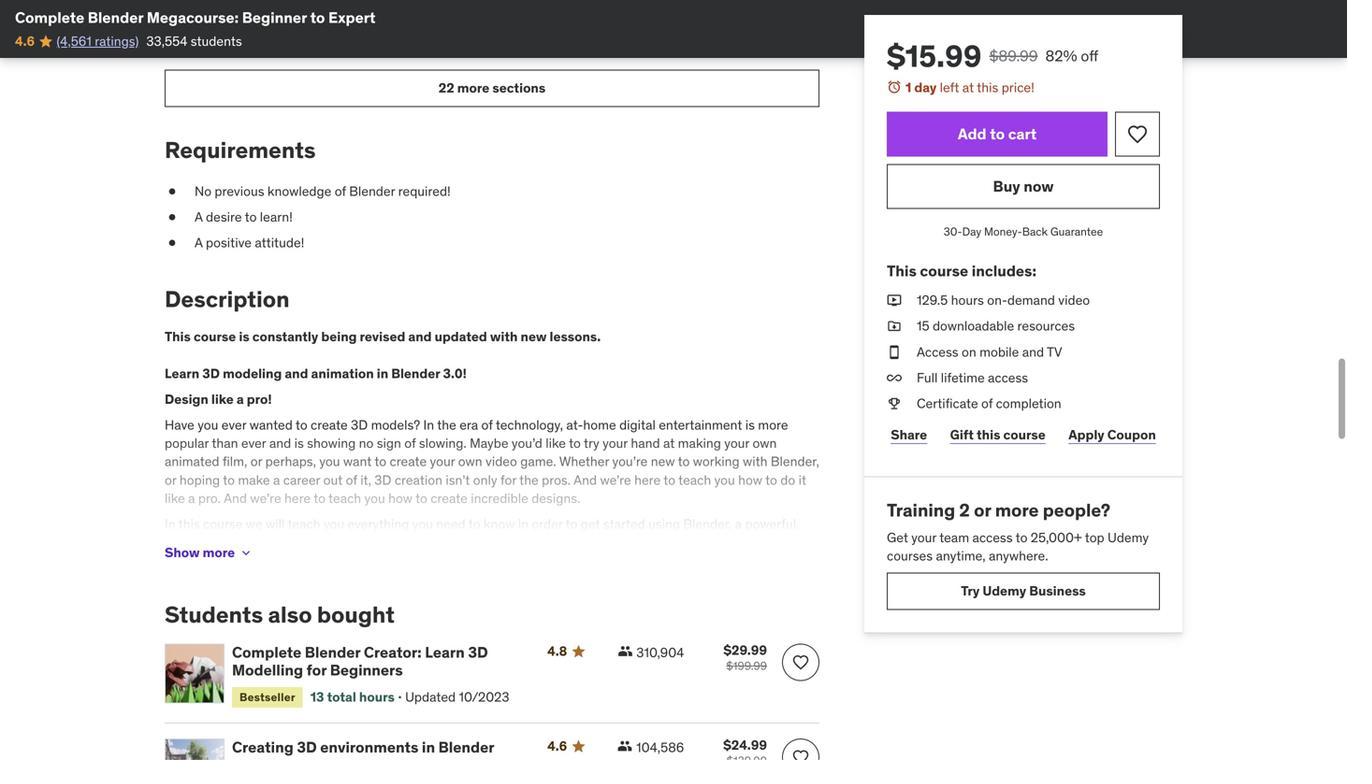 Task type: vqa. For each thing, say whether or not it's contained in the screenshot.
Social
no



Task type: describe. For each thing, give the bounding box(es) containing it.
and left lighting.
[[668, 571, 690, 588]]

students
[[165, 601, 263, 630]]

working
[[693, 454, 740, 471]]

1 horizontal spatial blender,
[[771, 454, 820, 471]]

1 vertical spatial blender,
[[684, 516, 732, 533]]

this for this course is constantly being revised and updated with new lessons.
[[165, 329, 191, 346]]

get
[[581, 516, 600, 533]]

blender left 3.0!
[[391, 365, 440, 382]]

a positive attitude!
[[195, 235, 305, 252]]

104,586
[[637, 740, 684, 757]]

you up lighting.
[[702, 553, 722, 570]]

and up "course," at the left of the page
[[225, 571, 247, 588]]

that
[[409, 535, 433, 551]]

and down constantly
[[285, 365, 308, 382]]

1 vertical spatial will
[[303, 553, 322, 570]]

2 vertical spatial how
[[726, 553, 750, 570]]

buy
[[994, 177, 1021, 196]]

0 horizontal spatial in
[[165, 516, 176, 533]]

blender down updated 10/2023
[[439, 739, 495, 758]]

0 horizontal spatial like
[[165, 490, 185, 507]]

0 horizontal spatial can
[[436, 535, 457, 551]]

free
[[326, 535, 349, 551]]

and left the –
[[221, 535, 242, 551]]

demand
[[1008, 292, 1056, 309]]

is up perhaps,
[[294, 435, 304, 452]]

full lifetime access
[[917, 370, 1029, 386]]

2
[[960, 499, 970, 522]]

3d right creating
[[297, 739, 317, 758]]

cover
[[325, 553, 357, 570]]

environments
[[320, 739, 419, 758]]

of down full lifetime access
[[982, 395, 993, 412]]

required!
[[398, 183, 451, 200]]

3d up no
[[351, 417, 368, 434]]

you right what
[[596, 608, 617, 625]]

or up make
[[251, 454, 262, 471]]

texturing,
[[609, 571, 665, 588]]

day
[[915, 79, 937, 96]]

your down basics
[[388, 590, 413, 606]]

this for this course includes:
[[887, 262, 917, 281]]

or right engine
[[390, 608, 402, 625]]

career
[[283, 472, 320, 489]]

and down wanted
[[269, 435, 291, 452]]

you down the working
[[715, 472, 735, 489]]

3d inside complete blender creator: learn 3d modelling for beginners
[[468, 643, 488, 663]]

space,
[[448, 571, 485, 588]]

learn 3d modeling and animation in blender 3.0!
[[165, 365, 467, 382]]

software,
[[353, 535, 407, 551]]

creating
[[232, 739, 294, 758]]

basics
[[373, 571, 410, 588]]

2 vertical spatial will
[[271, 590, 290, 606]]

1 vertical spatial can
[[620, 608, 641, 625]]

and left tv
[[1023, 344, 1045, 361]]

gift this course link
[[947, 417, 1050, 454]]

1 vertical spatial how
[[389, 490, 413, 507]]

objects,
[[620, 535, 667, 551]]

a down texturing,
[[611, 590, 618, 606]]

1 vertical spatial only
[[494, 608, 518, 625]]

digital
[[620, 417, 656, 434]]

22
[[439, 79, 455, 96]]

into
[[262, 608, 284, 625]]

to up 'allow'
[[469, 516, 481, 533]]

of down 'download'
[[165, 590, 176, 606]]

pros.
[[542, 472, 571, 489]]

apply
[[1069, 427, 1105, 444]]

to down film,
[[223, 472, 235, 489]]

1 horizontal spatial at
[[963, 79, 974, 96]]

updated 10/2023
[[405, 690, 510, 706]]

of up ideas
[[413, 571, 424, 588]]

$29.99 $199.99
[[724, 642, 768, 674]]

0 horizontal spatial learn
[[165, 365, 200, 382]]

of right sign at the left
[[405, 435, 416, 452]]

to down creation
[[416, 490, 428, 507]]

xsmall image inside show more button
[[239, 546, 254, 561]]

1 vertical spatial all
[[532, 590, 545, 606]]

you down "know"
[[494, 535, 514, 551]]

0 vertical spatial only
[[473, 472, 498, 489]]

ready
[[787, 590, 820, 606]]

access on mobile and tv
[[917, 344, 1063, 361]]

blender inside design like a pro! have you ever wanted to create 3d models? in the era of technology, at-home digital entertainment is more popular than ever and is showing no sign of slowing. maybe you'd like to try your hand at making your own animated film, or perhaps, you want to create your own video game. whether you're new to working with blender, or hoping to make a career out of it, 3d creation isn't only for the pros. and we're here to teach you how to do it like a pro. and we're here to teach you how to create incredible designs. in this course we will teach you everything you need to know in order to get started using blender, a powerful, versatile, and – best of all - free software, that can allow you to fully create 3d objects, scenes, and even characters. this course will cover blender from an absolute beginner's perspective, showing you how to download and run the program, the basics of 3d space, modeling, sculpting, texturing, and lighting. by the end of the course, you will be able to bring your ideas from concept all the way to a finished and finalized model ready to be integrated into any game engine or animation. the only limit to what you can build is your imagination.
[[360, 553, 406, 570]]

to left the fully
[[517, 535, 529, 551]]

4.8
[[548, 643, 568, 660]]

get
[[887, 530, 909, 546]]

the up model
[[762, 571, 781, 588]]

the down game.
[[520, 472, 539, 489]]

in inside design like a pro! have you ever wanted to create 3d models? in the era of technology, at-home digital entertainment is more popular than ever and is showing no sign of slowing. maybe you'd like to try your hand at making your own animated film, or perhaps, you want to create your own video game. whether you're new to working with blender, or hoping to make a career out of it, 3d creation isn't only for the pros. and we're here to teach you how to do it like a pro. and we're here to teach you how to create incredible designs. in this course we will teach you everything you need to know in order to get started using blender, a powerful, versatile, and – best of all - free software, that can allow you to fully create 3d objects, scenes, and even characters. this course will cover blender from an absolute beginner's perspective, showing you how to download and run the program, the basics of 3d space, modeling, sculpting, texturing, and lighting. by the end of the course, you will be able to bring your ideas from concept all the way to a finished and finalized model ready to be integrated into any game engine or animation. the only limit to what you can build is your imagination.
[[518, 516, 529, 533]]

more inside training 2 or more people? get your team access to 25,000+ top udemy courses anytime, anywhere.
[[996, 499, 1039, 522]]

a for a positive attitude!
[[195, 235, 203, 252]]

incredible
[[471, 490, 529, 507]]

blender up ratings)
[[88, 8, 144, 27]]

1 horizontal spatial hours
[[952, 292, 985, 309]]

0 vertical spatial like
[[211, 391, 234, 408]]

modeling,
[[489, 571, 546, 588]]

13
[[310, 690, 324, 706]]

a right make
[[273, 472, 280, 489]]

finalized
[[696, 590, 744, 606]]

0 vertical spatial all
[[301, 535, 314, 551]]

resources
[[1018, 318, 1075, 335]]

this inside design like a pro! have you ever wanted to create 3d models? in the era of technology, at-home digital entertainment is more popular than ever and is showing no sign of slowing. maybe you'd like to try your hand at making your own animated film, or perhaps, you want to create your own video game. whether you're new to working with blender, or hoping to make a career out of it, 3d creation isn't only for the pros. and we're here to teach you how to do it like a pro. and we're here to teach you how to create incredible designs. in this course we will teach you everything you need to know in order to get started using blender, a powerful, versatile, and – best of all - free software, that can allow you to fully create 3d objects, scenes, and even characters. this course will cover blender from an absolute beginner's perspective, showing you how to download and run the program, the basics of 3d space, modeling, sculpting, texturing, and lighting. by the end of the course, you will be able to bring your ideas from concept all the way to a finished and finalized model ready to be integrated into any game engine or animation. the only limit to what you can build is your imagination.
[[233, 553, 257, 570]]

to right wanted
[[296, 417, 308, 434]]

training
[[887, 499, 956, 522]]

era
[[460, 417, 478, 434]]

create down get
[[560, 535, 597, 551]]

try udemy business
[[961, 583, 1086, 600]]

0 horizontal spatial in
[[377, 365, 389, 382]]

includes:
[[972, 262, 1037, 281]]

xsmall image for access on mobile and tv
[[887, 343, 902, 362]]

1 vertical spatial hours
[[359, 690, 395, 706]]

0 horizontal spatial own
[[458, 454, 483, 471]]

of left "it,"
[[346, 472, 357, 489]]

1 day left at this price!
[[906, 79, 1035, 96]]

wishlist image for $24.99
[[792, 749, 811, 761]]

you up out
[[319, 454, 340, 471]]

to down even
[[753, 553, 765, 570]]

to left try
[[569, 435, 581, 452]]

alarm image
[[887, 80, 902, 95]]

course down the 'description'
[[194, 329, 236, 346]]

of right era
[[482, 417, 493, 434]]

a left pro.
[[188, 490, 195, 507]]

(4,561 ratings)
[[57, 33, 139, 50]]

course down best
[[260, 553, 300, 570]]

to up using
[[664, 472, 676, 489]]

lessons.
[[550, 329, 601, 346]]

on-
[[988, 292, 1008, 309]]

for inside complete blender creator: learn 3d modelling for beginners
[[307, 661, 327, 681]]

22 more sections
[[439, 79, 546, 96]]

course down completion
[[1004, 427, 1046, 444]]

0 horizontal spatial from
[[409, 553, 436, 570]]

to right 'limit'
[[549, 608, 561, 625]]

make
[[238, 472, 270, 489]]

to down out
[[314, 490, 326, 507]]

1 horizontal spatial in
[[422, 739, 435, 758]]

3d up the design
[[202, 365, 220, 382]]

xsmall image for no previous knowledge of blender required!
[[165, 183, 180, 201]]

you down "it,"
[[365, 490, 385, 507]]

1
[[906, 79, 912, 96]]

udemy inside training 2 or more people? get your team access to 25,000+ top udemy courses anytime, anywhere.
[[1108, 530, 1150, 546]]

characters.
[[165, 553, 230, 570]]

0 vertical spatial access
[[988, 370, 1029, 386]]

1 vertical spatial like
[[546, 435, 566, 452]]

perspective,
[[575, 553, 647, 570]]

0 horizontal spatial new
[[521, 329, 547, 346]]

and left even
[[717, 535, 739, 551]]

xsmall image for 15 downloadable resources
[[887, 317, 902, 336]]

with inside design like a pro! have you ever wanted to create 3d models? in the era of technology, at-home digital entertainment is more popular than ever and is showing no sign of slowing. maybe you'd like to try your hand at making your own animated film, or perhaps, you want to create your own video game. whether you're new to working with blender, or hoping to make a career out of it, 3d creation isn't only for the pros. and we're here to teach you how to do it like a pro. and we're here to teach you how to create incredible designs. in this course we will teach you everything you need to know in order to get started using blender, a powerful, versatile, and – best of all - free software, that can allow you to fully create 3d objects, scenes, and even characters. this course will cover blender from an absolute beginner's perspective, showing you how to download and run the program, the basics of 3d space, modeling, sculpting, texturing, and lighting. by the end of the course, you will be able to bring your ideas from concept all the way to a finished and finalized model ready to be integrated into any game engine or animation. the only limit to what you can build is your imagination.
[[743, 454, 768, 471]]

best
[[257, 535, 283, 551]]

retopologize sculpt pt.3 demo
[[218, 13, 404, 30]]

sculpt
[[298, 13, 336, 30]]

25,000+
[[1031, 530, 1083, 546]]

to inside training 2 or more people? get your team access to 25,000+ top udemy courses anytime, anywhere.
[[1016, 530, 1028, 546]]

1 vertical spatial showing
[[650, 553, 699, 570]]

to right able
[[339, 590, 351, 606]]

show more button
[[165, 535, 254, 572]]

requirements
[[165, 136, 316, 164]]

is right "entertainment"
[[746, 417, 755, 434]]

0 horizontal spatial be
[[180, 608, 195, 625]]

anytime,
[[936, 548, 986, 565]]

the left way
[[548, 590, 567, 606]]

hand
[[631, 435, 660, 452]]

complete for complete blender megacourse: beginner to expert
[[15, 8, 84, 27]]

your down slowing.
[[430, 454, 455, 471]]

a left pro!
[[237, 391, 244, 408]]

129.5
[[917, 292, 948, 309]]

or down animated
[[165, 472, 176, 489]]

course down pro.
[[203, 516, 243, 533]]

wanted
[[250, 417, 293, 434]]

to down 'download'
[[165, 608, 177, 625]]

sculpting,
[[549, 571, 606, 588]]

and up build
[[671, 590, 693, 606]]

0 vertical spatial will
[[266, 516, 285, 533]]

run
[[250, 571, 269, 588]]

the up slowing.
[[437, 417, 457, 434]]

1 horizontal spatial here
[[635, 472, 661, 489]]

you up free
[[324, 516, 345, 533]]

is right build
[[676, 608, 685, 625]]

knowledge
[[268, 183, 332, 200]]

0 horizontal spatial with
[[490, 329, 518, 346]]

0 vertical spatial be
[[293, 590, 308, 606]]

1 horizontal spatial in
[[424, 417, 434, 434]]

pro!
[[247, 391, 272, 408]]

build
[[644, 608, 673, 625]]

1 vertical spatial teach
[[329, 490, 361, 507]]

absolute
[[457, 553, 507, 570]]

cart
[[1009, 124, 1037, 144]]

create up creation
[[390, 454, 427, 471]]

blender left required!
[[349, 183, 395, 200]]

$199.99
[[727, 659, 768, 674]]

more right 22
[[457, 79, 490, 96]]

to left the pt.3
[[310, 8, 325, 27]]

the down 'download'
[[179, 590, 198, 606]]

3d up ideas
[[427, 571, 444, 588]]

modeling
[[223, 365, 282, 382]]

1 vertical spatial from
[[451, 590, 478, 606]]

a left the powerful,
[[735, 516, 742, 533]]

game.
[[521, 454, 557, 471]]

0 horizontal spatial showing
[[307, 435, 356, 452]]

82%
[[1046, 46, 1078, 66]]

and right revised
[[408, 329, 432, 346]]

(4,561
[[57, 33, 92, 50]]

3d up perspective,
[[600, 535, 617, 551]]

total
[[327, 690, 356, 706]]

students also bought
[[165, 601, 395, 630]]

310,904
[[637, 645, 685, 662]]

3.0!
[[443, 365, 467, 382]]

blender inside complete blender creator: learn 3d modelling for beginners
[[305, 643, 361, 663]]

constantly
[[253, 329, 318, 346]]

$15.99
[[887, 37, 982, 75]]

or inside training 2 or more people? get your team access to 25,000+ top udemy courses anytime, anywhere.
[[974, 499, 992, 522]]



Task type: locate. For each thing, give the bounding box(es) containing it.
1 vertical spatial and
[[224, 490, 247, 507]]

to
[[310, 8, 325, 27], [990, 124, 1005, 144], [245, 209, 257, 226], [296, 417, 308, 434], [569, 435, 581, 452], [375, 454, 387, 471], [678, 454, 690, 471], [223, 472, 235, 489], [664, 472, 676, 489], [766, 472, 778, 489], [314, 490, 326, 507], [416, 490, 428, 507], [469, 516, 481, 533], [566, 516, 578, 533], [1016, 530, 1028, 546], [517, 535, 529, 551], [753, 553, 765, 570], [339, 590, 351, 606], [596, 590, 608, 606], [165, 608, 177, 625], [549, 608, 561, 625]]

xsmall image left no
[[165, 183, 180, 201]]

0 vertical spatial and
[[574, 472, 597, 489]]

creating 3d environments in blender
[[232, 739, 495, 758]]

with right the working
[[743, 454, 768, 471]]

2 vertical spatial this
[[178, 516, 200, 533]]

1 vertical spatial at
[[664, 435, 675, 452]]

blender, up do
[[771, 454, 820, 471]]

0 vertical spatial how
[[739, 472, 763, 489]]

xsmall image for 104,586
[[618, 740, 633, 755]]

integrated
[[198, 608, 258, 625]]

2 vertical spatial wishlist image
[[792, 749, 811, 761]]

create up the want
[[311, 417, 348, 434]]

more left the –
[[203, 545, 235, 562]]

1 horizontal spatial complete
[[232, 643, 302, 663]]

to left the cart
[[990, 124, 1005, 144]]

0 horizontal spatial at
[[664, 435, 675, 452]]

what
[[564, 608, 593, 625]]

new inside design like a pro! have you ever wanted to create 3d models? in the era of technology, at-home digital entertainment is more popular than ever and is showing no sign of slowing. maybe you'd like to try your hand at making your own animated film, or perhaps, you want to create your own video game. whether you're new to working with blender, or hoping to make a career out of it, 3d creation isn't only for the pros. and we're here to teach you how to do it like a pro. and we're here to teach you how to create incredible designs. in this course we will teach you everything you need to know in order to get started using blender, a powerful, versatile, and – best of all - free software, that can allow you to fully create 3d objects, scenes, and even characters. this course will cover blender from an absolute beginner's perspective, showing you how to download and run the program, the basics of 3d space, modeling, sculpting, texturing, and lighting. by the end of the course, you will be able to bring your ideas from concept all the way to a finished and finalized model ready to be integrated into any game engine or animation. the only limit to what you can build is your imagination.
[[651, 454, 675, 471]]

1 horizontal spatial new
[[651, 454, 675, 471]]

beginners
[[330, 661, 403, 681]]

1 horizontal spatial all
[[532, 590, 545, 606]]

1 vertical spatial ever
[[241, 435, 266, 452]]

1 vertical spatial in
[[165, 516, 176, 533]]

1 vertical spatial complete
[[232, 643, 302, 663]]

1 vertical spatial with
[[743, 454, 768, 471]]

program,
[[294, 571, 347, 588]]

1 vertical spatial a
[[195, 235, 203, 252]]

video inside design like a pro! have you ever wanted to create 3d models? in the era of technology, at-home digital entertainment is more popular than ever and is showing no sign of slowing. maybe you'd like to try your hand at making your own animated film, or perhaps, you want to create your own video game. whether you're new to working with blender, or hoping to make a career out of it, 3d creation isn't only for the pros. and we're here to teach you how to do it like a pro. and we're here to teach you how to create incredible designs. in this course we will teach you everything you need to know in order to get started using blender, a powerful, versatile, and – best of all - free software, that can allow you to fully create 3d objects, scenes, and even characters. this course will cover blender from an absolute beginner's perspective, showing you how to download and run the program, the basics of 3d space, modeling, sculpting, texturing, and lighting. by the end of the course, you will be able to bring your ideas from concept all the way to a finished and finalized model ready to be integrated into any game engine or animation. the only limit to what you can build is your imagination.
[[486, 454, 517, 471]]

0 vertical spatial with
[[490, 329, 518, 346]]

to left get
[[566, 516, 578, 533]]

animation
[[311, 365, 374, 382]]

learn!
[[260, 209, 293, 226]]

how up the by
[[726, 553, 750, 570]]

0 vertical spatial this
[[887, 262, 917, 281]]

course up 129.5
[[920, 262, 969, 281]]

how left do
[[739, 472, 763, 489]]

now
[[1024, 177, 1054, 196]]

training 2 or more people? get your team access to 25,000+ top udemy courses anytime, anywhere.
[[887, 499, 1150, 565]]

hoping
[[180, 472, 220, 489]]

being
[[321, 329, 357, 346]]

learn
[[165, 365, 200, 382], [425, 643, 465, 663]]

no
[[195, 183, 212, 200]]

to inside 'button'
[[990, 124, 1005, 144]]

complete inside complete blender creator: learn 3d modelling for beginners
[[232, 643, 302, 663]]

xsmall image
[[188, 13, 203, 31], [165, 208, 180, 227], [165, 234, 180, 253], [887, 292, 902, 310], [887, 317, 902, 336], [887, 343, 902, 362], [887, 369, 902, 387], [887, 395, 902, 413]]

1 horizontal spatial showing
[[650, 553, 699, 570]]

0 vertical spatial blender,
[[771, 454, 820, 471]]

0 vertical spatial in
[[377, 365, 389, 382]]

more up do
[[758, 417, 789, 434]]

you down run
[[247, 590, 268, 606]]

add to cart
[[958, 124, 1037, 144]]

wishlist image for $29.99
[[792, 654, 811, 672]]

a for a desire to learn!
[[195, 209, 203, 226]]

0 vertical spatial this
[[977, 79, 999, 96]]

0 vertical spatial 4.6
[[15, 33, 35, 50]]

0 vertical spatial here
[[635, 472, 661, 489]]

1 horizontal spatial learn
[[425, 643, 465, 663]]

model
[[748, 590, 784, 606]]

course,
[[201, 590, 244, 606]]

1 horizontal spatial 4.6
[[548, 739, 567, 756]]

33,554 students
[[146, 33, 242, 50]]

1 vertical spatial here
[[285, 490, 311, 507]]

models?
[[371, 417, 420, 434]]

can
[[436, 535, 457, 551], [620, 608, 641, 625]]

your up the working
[[725, 435, 750, 452]]

in down revised
[[377, 365, 389, 382]]

guarantee
[[1051, 225, 1104, 239]]

2 horizontal spatial this
[[887, 262, 917, 281]]

you up than
[[198, 417, 218, 434]]

2 vertical spatial like
[[165, 490, 185, 507]]

to down sign at the left
[[375, 454, 387, 471]]

2 horizontal spatial like
[[546, 435, 566, 452]]

0 horizontal spatial video
[[486, 454, 517, 471]]

left
[[940, 79, 960, 96]]

xsmall image up 33,554 students
[[188, 13, 203, 31]]

bought
[[317, 601, 395, 630]]

a left positive at the top left
[[195, 235, 203, 252]]

access up anywhere.
[[973, 530, 1013, 546]]

complete
[[15, 8, 84, 27], [232, 643, 302, 663]]

0 vertical spatial wishlist image
[[1127, 123, 1149, 146]]

new
[[521, 329, 547, 346], [651, 454, 675, 471]]

0 vertical spatial video
[[1059, 292, 1091, 309]]

0 horizontal spatial and
[[224, 490, 247, 507]]

1 a from the top
[[195, 209, 203, 226]]

film,
[[223, 454, 247, 471]]

using
[[649, 516, 681, 533]]

2 a from the top
[[195, 235, 203, 252]]

bestseller
[[240, 691, 296, 705]]

at right left
[[963, 79, 974, 96]]

you'd
[[512, 435, 543, 452]]

129.5 hours on-demand video
[[917, 292, 1091, 309]]

0 vertical spatial at
[[963, 79, 974, 96]]

how
[[739, 472, 763, 489], [389, 490, 413, 507], [726, 553, 750, 570]]

2 vertical spatial this
[[233, 553, 257, 570]]

certificate
[[917, 395, 979, 412]]

wishlist image
[[1127, 123, 1149, 146], [792, 654, 811, 672], [792, 749, 811, 761]]

create down isn't
[[431, 490, 468, 507]]

teach down out
[[329, 490, 361, 507]]

1 horizontal spatial for
[[501, 472, 517, 489]]

0 horizontal spatial here
[[285, 490, 311, 507]]

xsmall image left desire
[[165, 208, 180, 227]]

10/2023
[[459, 690, 510, 706]]

complete for complete blender creator: learn 3d modelling for beginners
[[232, 643, 302, 663]]

tv
[[1047, 344, 1063, 361]]

xsmall image left positive at the top left
[[165, 234, 180, 253]]

teach
[[679, 472, 712, 489], [329, 490, 361, 507], [288, 516, 321, 533]]

1 vertical spatial learn
[[425, 643, 465, 663]]

more inside design like a pro! have you ever wanted to create 3d models? in the era of technology, at-home digital entertainment is more popular than ever and is showing no sign of slowing. maybe you'd like to try your hand at making your own animated film, or perhaps, you want to create your own video game. whether you're new to working with blender, or hoping to make a career out of it, 3d creation isn't only for the pros. and we're here to teach you how to do it like a pro. and we're here to teach you how to create incredible designs. in this course we will teach you everything you need to know in order to get started using blender, a powerful, versatile, and – best of all - free software, that can allow you to fully create 3d objects, scenes, and even characters. this course will cover blender from an absolute beginner's perspective, showing you how to download and run the program, the basics of 3d space, modeling, sculpting, texturing, and lighting. by the end of the course, you will be able to bring your ideas from concept all the way to a finished and finalized model ready to be integrated into any game engine or animation. the only limit to what you can build is your imagination.
[[758, 417, 789, 434]]

animated
[[165, 454, 220, 471]]

xsmall image for 310,904
[[618, 644, 633, 659]]

0 horizontal spatial we're
[[250, 490, 281, 507]]

blender
[[88, 8, 144, 27], [349, 183, 395, 200], [391, 365, 440, 382], [360, 553, 406, 570], [305, 643, 361, 663], [439, 739, 495, 758]]

1 horizontal spatial with
[[743, 454, 768, 471]]

like up game.
[[546, 435, 566, 452]]

teach down the working
[[679, 472, 712, 489]]

you're
[[613, 454, 648, 471]]

1 vertical spatial 4.6
[[548, 739, 567, 756]]

3d
[[202, 365, 220, 382], [351, 417, 368, 434], [375, 472, 392, 489], [600, 535, 617, 551], [427, 571, 444, 588], [468, 643, 488, 663], [297, 739, 317, 758]]

xsmall image up share
[[887, 395, 902, 413]]

and right pro.
[[224, 490, 247, 507]]

popular
[[165, 435, 209, 452]]

by
[[744, 571, 759, 588]]

0 vertical spatial can
[[436, 535, 457, 551]]

learn up the design
[[165, 365, 200, 382]]

how down creation
[[389, 490, 413, 507]]

your inside training 2 or more people? get your team access to 25,000+ top udemy courses anytime, anywhere.
[[912, 530, 937, 546]]

day
[[963, 225, 982, 239]]

0 horizontal spatial 4.6
[[15, 33, 35, 50]]

xsmall image
[[165, 183, 180, 201], [239, 546, 254, 561], [618, 644, 633, 659], [618, 740, 633, 755]]

1 horizontal spatial teach
[[329, 490, 361, 507]]

know
[[484, 516, 515, 533]]

2 vertical spatial teach
[[288, 516, 321, 533]]

1 vertical spatial access
[[973, 530, 1013, 546]]

animation.
[[405, 608, 466, 625]]

1 horizontal spatial video
[[1059, 292, 1091, 309]]

of right best
[[286, 535, 298, 551]]

full
[[917, 370, 938, 386]]

0 vertical spatial showing
[[307, 435, 356, 452]]

for inside design like a pro! have you ever wanted to create 3d models? in the era of technology, at-home digital entertainment is more popular than ever and is showing no sign of slowing. maybe you'd like to try your hand at making your own animated film, or perhaps, you want to create your own video game. whether you're new to working with blender, or hoping to make a career out of it, 3d creation isn't only for the pros. and we're here to teach you how to do it like a pro. and we're here to teach you how to create incredible designs. in this course we will teach you everything you need to know in order to get started using blender, a powerful, versatile, and – best of all - free software, that can allow you to fully create 3d objects, scenes, and even characters. this course will cover blender from an absolute beginner's perspective, showing you how to download and run the program, the basics of 3d space, modeling, sculpting, texturing, and lighting. by the end of the course, you will be able to bring your ideas from concept all the way to a finished and finalized model ready to be integrated into any game engine or animation. the only limit to what you can build is your imagination.
[[501, 472, 517, 489]]

1 horizontal spatial own
[[753, 435, 777, 452]]

2 vertical spatial in
[[422, 739, 435, 758]]

for up 13
[[307, 661, 327, 681]]

more up anywhere.
[[996, 499, 1039, 522]]

4.6
[[15, 33, 35, 50], [548, 739, 567, 756]]

this inside design like a pro! have you ever wanted to create 3d models? in the era of technology, at-home digital entertainment is more popular than ever and is showing no sign of slowing. maybe you'd like to try your hand at making your own animated film, or perhaps, you want to create your own video game. whether you're new to working with blender, or hoping to make a career out of it, 3d creation isn't only for the pros. and we're here to teach you how to do it like a pro. and we're here to teach you how to create incredible designs. in this course we will teach you everything you need to know in order to get started using blender, a powerful, versatile, and – best of all - free software, that can allow you to fully create 3d objects, scenes, and even characters. this course will cover blender from an absolute beginner's perspective, showing you how to download and run the program, the basics of 3d space, modeling, sculpting, texturing, and lighting. by the end of the course, you will be able to bring your ideas from concept all the way to a finished and finalized model ready to be integrated into any game engine or animation. the only limit to what you can build is your imagination.
[[178, 516, 200, 533]]

1 horizontal spatial and
[[574, 472, 597, 489]]

pro.
[[198, 490, 221, 507]]

3d right "it,"
[[375, 472, 392, 489]]

ever
[[222, 417, 247, 434], [241, 435, 266, 452]]

try udemy business link
[[887, 573, 1161, 611]]

only down the concept
[[494, 608, 518, 625]]

1 vertical spatial udemy
[[983, 583, 1027, 600]]

way
[[570, 590, 593, 606]]

complete up '(4,561'
[[15, 8, 84, 27]]

-
[[317, 535, 323, 551]]

allow
[[460, 535, 490, 551]]

fully
[[532, 535, 557, 551]]

try
[[961, 583, 980, 600]]

0 horizontal spatial all
[[301, 535, 314, 551]]

is
[[239, 329, 250, 346], [746, 417, 755, 434], [294, 435, 304, 452], [676, 608, 685, 625]]

1 vertical spatial this
[[977, 427, 1001, 444]]

1 vertical spatial we're
[[250, 490, 281, 507]]

want
[[343, 454, 372, 471]]

learn down animation.
[[425, 643, 465, 663]]

of right knowledge
[[335, 183, 346, 200]]

complete down into
[[232, 643, 302, 663]]

xsmall image for 129.5 hours on-demand video
[[887, 292, 902, 310]]

2 horizontal spatial teach
[[679, 472, 712, 489]]

here down you're
[[635, 472, 661, 489]]

0 horizontal spatial udemy
[[983, 583, 1027, 600]]

1 vertical spatial new
[[651, 454, 675, 471]]

the right run
[[272, 571, 291, 588]]

new down the hand
[[651, 454, 675, 471]]

1 horizontal spatial can
[[620, 608, 641, 625]]

demo
[[366, 13, 404, 30]]

learn inside complete blender creator: learn 3d modelling for beginners
[[425, 643, 465, 663]]

blender down software, in the bottom of the page
[[360, 553, 406, 570]]

your down the finalized
[[689, 608, 714, 625]]

30-day money-back guarantee
[[944, 225, 1104, 239]]

in up slowing.
[[424, 417, 434, 434]]

0 vertical spatial complete
[[15, 8, 84, 27]]

xsmall image for retopologize sculpt pt.3 demo
[[188, 13, 203, 31]]

1 horizontal spatial we're
[[600, 472, 632, 489]]

xsmall image left 310,904
[[618, 644, 633, 659]]

can down finished
[[620, 608, 641, 625]]

the
[[437, 417, 457, 434], [520, 472, 539, 489], [272, 571, 291, 588], [350, 571, 369, 588], [762, 571, 781, 588], [179, 590, 198, 606], [548, 590, 567, 606]]

coupon
[[1108, 427, 1157, 444]]

the up bring
[[350, 571, 369, 588]]

like down hoping on the bottom left of the page
[[165, 490, 185, 507]]

own up isn't
[[458, 454, 483, 471]]

download
[[165, 571, 222, 588]]

xsmall image for a desire to learn!
[[165, 208, 180, 227]]

sections
[[493, 79, 546, 96]]

at inside design like a pro! have you ever wanted to create 3d models? in the era of technology, at-home digital entertainment is more popular than ever and is showing no sign of slowing. maybe you'd like to try your hand at making your own animated film, or perhaps, you want to create your own video game. whether you're new to working with blender, or hoping to make a career out of it, 3d creation isn't only for the pros. and we're here to teach you how to do it like a pro. and we're here to teach you how to create incredible designs. in this course we will teach you everything you need to know in order to get started using blender, a powerful, versatile, and – best of all - free software, that can allow you to fully create 3d objects, scenes, and even characters. this course will cover blender from an absolute beginner's perspective, showing you how to download and run the program, the basics of 3d space, modeling, sculpting, texturing, and lighting. by the end of the course, you will be able to bring your ideas from concept all the way to a finished and finalized model ready to be integrated into any game engine or animation. the only limit to what you can build is your imagination.
[[664, 435, 675, 452]]

0 vertical spatial in
[[424, 417, 434, 434]]

is up modeling
[[239, 329, 250, 346]]

1 horizontal spatial this
[[233, 553, 257, 570]]

versatile,
[[165, 535, 217, 551]]

your right try
[[603, 435, 628, 452]]

0 vertical spatial own
[[753, 435, 777, 452]]

xsmall image left full
[[887, 369, 902, 387]]

udemy right top
[[1108, 530, 1150, 546]]

0 horizontal spatial complete
[[15, 8, 84, 27]]

anywhere.
[[989, 548, 1049, 565]]

to right way
[[596, 590, 608, 606]]

1 vertical spatial own
[[458, 454, 483, 471]]

2 horizontal spatial in
[[518, 516, 529, 533]]

you up the that
[[413, 516, 433, 533]]

0 vertical spatial we're
[[600, 472, 632, 489]]

1 vertical spatial be
[[180, 608, 195, 625]]

0 vertical spatial ever
[[222, 417, 247, 434]]

own right making
[[753, 435, 777, 452]]

entertainment
[[659, 417, 743, 434]]

0 horizontal spatial this
[[165, 329, 191, 346]]

xsmall image for a positive attitude!
[[165, 234, 180, 253]]

in left order
[[518, 516, 529, 533]]

0 vertical spatial a
[[195, 209, 203, 226]]

off
[[1081, 46, 1099, 66]]

1 horizontal spatial udemy
[[1108, 530, 1150, 546]]

top
[[1086, 530, 1105, 546]]

completion
[[996, 395, 1062, 412]]

xsmall image for full lifetime access
[[887, 369, 902, 387]]

xsmall image for certificate of completion
[[887, 395, 902, 413]]

to down making
[[678, 454, 690, 471]]

positive
[[206, 235, 252, 252]]

hours down beginners
[[359, 690, 395, 706]]

this right gift
[[977, 427, 1001, 444]]

1 horizontal spatial be
[[293, 590, 308, 606]]

this course includes:
[[887, 262, 1037, 281]]

apply coupon
[[1069, 427, 1157, 444]]

game
[[311, 608, 344, 625]]

technology,
[[496, 417, 563, 434]]

access down mobile at the top of page
[[988, 370, 1029, 386]]

0 vertical spatial hours
[[952, 292, 985, 309]]

to left do
[[766, 472, 778, 489]]

course
[[920, 262, 969, 281], [194, 329, 236, 346], [1004, 427, 1046, 444], [203, 516, 243, 533], [260, 553, 300, 570]]

be down 'download'
[[180, 608, 195, 625]]

maybe
[[470, 435, 509, 452]]

a
[[237, 391, 244, 408], [273, 472, 280, 489], [188, 490, 195, 507], [735, 516, 742, 533], [611, 590, 618, 606]]

money-
[[985, 225, 1023, 239]]

1 vertical spatial in
[[518, 516, 529, 533]]

15
[[917, 318, 930, 335]]

to left learn!
[[245, 209, 257, 226]]

whether
[[559, 454, 609, 471]]

video down maybe
[[486, 454, 517, 471]]

megacourse:
[[147, 8, 239, 27]]

xsmall image left '15'
[[887, 317, 902, 336]]

here down career
[[285, 490, 311, 507]]

0 horizontal spatial teach
[[288, 516, 321, 533]]

access inside training 2 or more people? get your team access to 25,000+ top udemy courses anytime, anywhere.
[[973, 530, 1013, 546]]

0 vertical spatial learn
[[165, 365, 200, 382]]

1 vertical spatial wishlist image
[[792, 654, 811, 672]]

xsmall image left best
[[239, 546, 254, 561]]

creator:
[[364, 643, 422, 663]]

updated
[[435, 329, 487, 346]]

we're down make
[[250, 490, 281, 507]]



